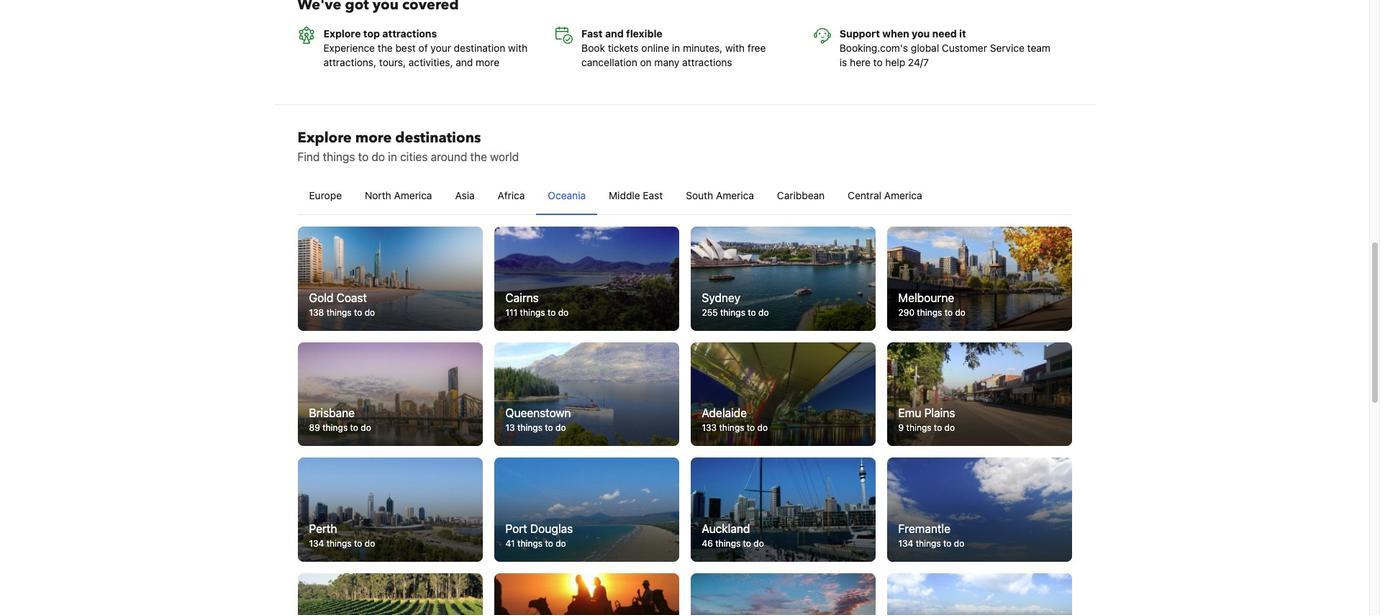 Task type: vqa. For each thing, say whether or not it's contained in the screenshot.
to inside Cairns 111 things to do
yes



Task type: locate. For each thing, give the bounding box(es) containing it.
cairns
[[506, 291, 539, 304]]

in left cities
[[388, 151, 397, 164]]

more up the north
[[355, 128, 392, 148]]

things right the 41
[[518, 539, 543, 549]]

to up the north
[[358, 151, 369, 164]]

255
[[702, 307, 718, 318]]

2 america from the left
[[716, 189, 754, 202]]

gold coast image
[[298, 227, 483, 331]]

to down plains
[[934, 423, 942, 434]]

0 horizontal spatial in
[[388, 151, 397, 164]]

1 vertical spatial in
[[388, 151, 397, 164]]

do for perth
[[365, 539, 375, 549]]

do for melbourne
[[956, 307, 966, 318]]

things down perth
[[327, 539, 352, 549]]

things inside adelaide 133 things to do
[[719, 423, 745, 434]]

in inside fast and flexible book tickets online in minutes, with free cancellation on many attractions
[[672, 42, 680, 54]]

1 horizontal spatial more
[[476, 56, 500, 69]]

oceania button
[[537, 177, 598, 215]]

the left "world"
[[470, 151, 487, 164]]

1 horizontal spatial and
[[605, 28, 624, 40]]

things inside cairns 111 things to do
[[520, 307, 545, 318]]

north america
[[365, 189, 432, 202]]

cities
[[400, 151, 428, 164]]

explore up find
[[298, 128, 352, 148]]

do up margaret river image
[[365, 539, 375, 549]]

things inside fremantle 134 things to do
[[916, 539, 941, 549]]

the up tours,
[[378, 42, 393, 54]]

team
[[1028, 42, 1051, 54]]

do for auckland
[[754, 539, 764, 549]]

290
[[899, 307, 915, 318]]

things inside perth 134 things to do
[[327, 539, 352, 549]]

to down coast
[[354, 307, 362, 318]]

attractions
[[383, 28, 437, 40], [682, 56, 733, 69]]

help
[[886, 56, 906, 69]]

1 horizontal spatial attractions
[[682, 56, 733, 69]]

america right 'south'
[[716, 189, 754, 202]]

and up tickets
[[605, 28, 624, 40]]

things down sydney
[[721, 307, 746, 318]]

134
[[309, 539, 324, 549], [899, 539, 914, 549]]

0 horizontal spatial attractions
[[383, 28, 437, 40]]

1 vertical spatial attractions
[[682, 56, 733, 69]]

when
[[883, 28, 910, 40]]

to inside the melbourne 290 things to do
[[945, 307, 953, 318]]

attractions down minutes,
[[682, 56, 733, 69]]

134 inside perth 134 things to do
[[309, 539, 324, 549]]

do inside fremantle 134 things to do
[[954, 539, 965, 549]]

to down melbourne
[[945, 307, 953, 318]]

do
[[372, 151, 385, 164], [365, 307, 375, 318], [558, 307, 569, 318], [759, 307, 769, 318], [956, 307, 966, 318], [361, 423, 371, 434], [556, 423, 566, 434], [758, 423, 768, 434], [945, 423, 955, 434], [365, 539, 375, 549], [556, 539, 566, 549], [754, 539, 764, 549], [954, 539, 965, 549]]

do right 255
[[759, 307, 769, 318]]

do inside adelaide 133 things to do
[[758, 423, 768, 434]]

sydney 255 things to do
[[702, 291, 769, 318]]

explore
[[324, 28, 361, 40], [298, 128, 352, 148]]

do for cairns
[[558, 307, 569, 318]]

things inside auckland 46 things to do
[[716, 539, 741, 549]]

9
[[899, 423, 904, 434]]

with left free
[[726, 42, 745, 54]]

134 down fremantle
[[899, 539, 914, 549]]

to down douglas
[[545, 539, 553, 549]]

to inside port douglas 41 things to do
[[545, 539, 553, 549]]

things inside the melbourne 290 things to do
[[917, 307, 942, 318]]

do down coast
[[365, 307, 375, 318]]

on
[[640, 56, 652, 69]]

port douglas 41 things to do
[[506, 523, 573, 549]]

north america button
[[353, 177, 444, 215]]

asia
[[455, 189, 475, 202]]

1 horizontal spatial america
[[716, 189, 754, 202]]

0 horizontal spatial 134
[[309, 539, 324, 549]]

2 134 from the left
[[899, 539, 914, 549]]

1 horizontal spatial in
[[672, 42, 680, 54]]

to right 255
[[748, 307, 756, 318]]

melbourne
[[899, 291, 955, 304]]

things down "emu"
[[907, 423, 932, 434]]

europe button
[[298, 177, 353, 215]]

america for north america
[[394, 189, 432, 202]]

things inside queenstown 13 things to do
[[518, 423, 543, 434]]

0 vertical spatial attractions
[[383, 28, 437, 40]]

america inside button
[[716, 189, 754, 202]]

things right find
[[323, 151, 355, 164]]

adelaide
[[702, 407, 747, 420]]

do inside gold coast 138 things to do
[[365, 307, 375, 318]]

support when you need it booking.com's global customer service team is here to help 24/7
[[840, 28, 1051, 69]]

things down the auckland
[[716, 539, 741, 549]]

auckland
[[702, 523, 750, 536]]

1 vertical spatial the
[[470, 151, 487, 164]]

do for queenstown
[[556, 423, 566, 434]]

things down adelaide
[[719, 423, 745, 434]]

america right the north
[[394, 189, 432, 202]]

things for auckland
[[716, 539, 741, 549]]

more
[[476, 56, 500, 69], [355, 128, 392, 148]]

tab list containing europe
[[298, 177, 1072, 216]]

to up margaret river image
[[354, 539, 362, 549]]

central america
[[848, 189, 923, 202]]

1 horizontal spatial with
[[726, 42, 745, 54]]

134 down perth
[[309, 539, 324, 549]]

global
[[911, 42, 940, 54]]

0 horizontal spatial america
[[394, 189, 432, 202]]

in up "many"
[[672, 42, 680, 54]]

explore for explore more destinations
[[298, 128, 352, 148]]

1 with from the left
[[508, 42, 528, 54]]

do inside auckland 46 things to do
[[754, 539, 764, 549]]

explore top attractions experience the best of your destination with attractions, tours, activities, and more
[[324, 28, 528, 69]]

america
[[394, 189, 432, 202], [716, 189, 754, 202], [885, 189, 923, 202]]

0 vertical spatial more
[[476, 56, 500, 69]]

things down coast
[[327, 307, 352, 318]]

1 america from the left
[[394, 189, 432, 202]]

brisbane
[[309, 407, 355, 420]]

0 horizontal spatial the
[[378, 42, 393, 54]]

to inside cairns 111 things to do
[[548, 307, 556, 318]]

queenstown image
[[494, 343, 679, 447]]

do down queenstown
[[556, 423, 566, 434]]

do up the wellington "image"
[[954, 539, 965, 549]]

caribbean
[[777, 189, 825, 202]]

gold
[[309, 291, 334, 304]]

to inside queenstown 13 things to do
[[545, 423, 553, 434]]

to down booking.com's on the top of the page
[[874, 56, 883, 69]]

0 horizontal spatial with
[[508, 42, 528, 54]]

and
[[605, 28, 624, 40], [456, 56, 473, 69]]

1 vertical spatial explore
[[298, 128, 352, 148]]

1 horizontal spatial the
[[470, 151, 487, 164]]

3 america from the left
[[885, 189, 923, 202]]

cairns image
[[494, 227, 679, 331]]

with right destination
[[508, 42, 528, 54]]

things for brisbane
[[323, 423, 348, 434]]

need
[[933, 28, 957, 40]]

experience
[[324, 42, 375, 54]]

1 134 from the left
[[309, 539, 324, 549]]

0 vertical spatial the
[[378, 42, 393, 54]]

41
[[506, 539, 515, 549]]

with
[[508, 42, 528, 54], [726, 42, 745, 54]]

and down destination
[[456, 56, 473, 69]]

america right central
[[885, 189, 923, 202]]

do for fremantle
[[954, 539, 965, 549]]

many
[[655, 56, 680, 69]]

melbourne image
[[887, 227, 1072, 331]]

134 inside fremantle 134 things to do
[[899, 539, 914, 549]]

to inside adelaide 133 things to do
[[747, 423, 755, 434]]

things for fremantle
[[916, 539, 941, 549]]

things for melbourne
[[917, 307, 942, 318]]

adelaide image
[[691, 343, 876, 447]]

the
[[378, 42, 393, 54], [470, 151, 487, 164]]

explore inside explore more destinations find things to do in cities around the world
[[298, 128, 352, 148]]

do down plains
[[945, 423, 955, 434]]

europe
[[309, 189, 342, 202]]

plains
[[925, 407, 956, 420]]

to down the auckland
[[743, 539, 751, 549]]

do inside queenstown 13 things to do
[[556, 423, 566, 434]]

things inside port douglas 41 things to do
[[518, 539, 543, 549]]

do right 46
[[754, 539, 764, 549]]

africa
[[498, 189, 525, 202]]

fremantle image
[[887, 458, 1072, 562]]

in
[[672, 42, 680, 54], [388, 151, 397, 164]]

tab list
[[298, 177, 1072, 216]]

things down melbourne
[[917, 307, 942, 318]]

0 horizontal spatial and
[[456, 56, 473, 69]]

things down queenstown
[[518, 423, 543, 434]]

to down adelaide
[[747, 423, 755, 434]]

coast
[[337, 291, 367, 304]]

to right 111
[[548, 307, 556, 318]]

things for queenstown
[[518, 423, 543, 434]]

0 vertical spatial explore
[[324, 28, 361, 40]]

0 vertical spatial and
[[605, 28, 624, 40]]

1 vertical spatial more
[[355, 128, 392, 148]]

2 with from the left
[[726, 42, 745, 54]]

0 horizontal spatial more
[[355, 128, 392, 148]]

perth
[[309, 523, 337, 536]]

cancellation
[[582, 56, 638, 69]]

do inside the melbourne 290 things to do
[[956, 307, 966, 318]]

do right 290
[[956, 307, 966, 318]]

2 horizontal spatial america
[[885, 189, 923, 202]]

explore inside explore top attractions experience the best of your destination with attractions, tours, activities, and more
[[324, 28, 361, 40]]

1 vertical spatial and
[[456, 56, 473, 69]]

africa button
[[486, 177, 537, 215]]

perth 134 things to do
[[309, 523, 375, 549]]

do left cities
[[372, 151, 385, 164]]

south america button
[[675, 177, 766, 215]]

fast
[[582, 28, 603, 40]]

things down brisbane
[[323, 423, 348, 434]]

do down douglas
[[556, 539, 566, 549]]

do inside perth 134 things to do
[[365, 539, 375, 549]]

it
[[960, 28, 967, 40]]

things inside brisbane 89 things to do
[[323, 423, 348, 434]]

to down brisbane
[[350, 423, 358, 434]]

explore for explore top attractions
[[324, 28, 361, 40]]

1 horizontal spatial 134
[[899, 539, 914, 549]]

to inside support when you need it booking.com's global customer service team is here to help 24/7
[[874, 56, 883, 69]]

wellington image
[[887, 574, 1072, 615]]

do inside sydney 255 things to do
[[759, 307, 769, 318]]

do inside cairns 111 things to do
[[558, 307, 569, 318]]

the inside explore more destinations find things to do in cities around the world
[[470, 151, 487, 164]]

things down fremantle
[[916, 539, 941, 549]]

to down queenstown
[[545, 423, 553, 434]]

0 vertical spatial in
[[672, 42, 680, 54]]

things down cairns
[[520, 307, 545, 318]]

to down fremantle
[[944, 539, 952, 549]]

explore up experience
[[324, 28, 361, 40]]

online
[[642, 42, 670, 54]]

do right 111
[[558, 307, 569, 318]]

do right 133
[[758, 423, 768, 434]]

do inside brisbane 89 things to do
[[361, 423, 371, 434]]

things inside sydney 255 things to do
[[721, 307, 746, 318]]

things inside gold coast 138 things to do
[[327, 307, 352, 318]]

to inside perth 134 things to do
[[354, 539, 362, 549]]

more down destination
[[476, 56, 500, 69]]

13
[[506, 423, 515, 434]]

to
[[874, 56, 883, 69], [358, 151, 369, 164], [354, 307, 362, 318], [548, 307, 556, 318], [748, 307, 756, 318], [945, 307, 953, 318], [350, 423, 358, 434], [545, 423, 553, 434], [747, 423, 755, 434], [934, 423, 942, 434], [354, 539, 362, 549], [545, 539, 553, 549], [743, 539, 751, 549], [944, 539, 952, 549]]

tours,
[[379, 56, 406, 69]]

south america
[[686, 189, 754, 202]]

queenstown
[[506, 407, 571, 420]]

sydney
[[702, 291, 741, 304]]

do right 89
[[361, 423, 371, 434]]

attractions up best
[[383, 28, 437, 40]]

things
[[323, 151, 355, 164], [327, 307, 352, 318], [520, 307, 545, 318], [721, 307, 746, 318], [917, 307, 942, 318], [323, 423, 348, 434], [518, 423, 543, 434], [719, 423, 745, 434], [907, 423, 932, 434], [327, 539, 352, 549], [518, 539, 543, 549], [716, 539, 741, 549], [916, 539, 941, 549]]



Task type: describe. For each thing, give the bounding box(es) containing it.
here
[[850, 56, 871, 69]]

134 for fremantle
[[899, 539, 914, 549]]

to inside brisbane 89 things to do
[[350, 423, 358, 434]]

activities,
[[409, 56, 453, 69]]

asia button
[[444, 177, 486, 215]]

and inside explore top attractions experience the best of your destination with attractions, tours, activities, and more
[[456, 56, 473, 69]]

to inside auckland 46 things to do
[[743, 539, 751, 549]]

booking.com's
[[840, 42, 908, 54]]

133
[[702, 423, 717, 434]]

minutes,
[[683, 42, 723, 54]]

world
[[490, 151, 519, 164]]

douglas
[[530, 523, 573, 536]]

in inside explore more destinations find things to do in cities around the world
[[388, 151, 397, 164]]

book
[[582, 42, 605, 54]]

134 for perth
[[309, 539, 324, 549]]

things inside emu plains 9 things to do
[[907, 423, 932, 434]]

to inside fremantle 134 things to do
[[944, 539, 952, 549]]

caribbean button
[[766, 177, 837, 215]]

and inside fast and flexible book tickets online in minutes, with free cancellation on many attractions
[[605, 28, 624, 40]]

do inside explore more destinations find things to do in cities around the world
[[372, 151, 385, 164]]

perth image
[[298, 458, 483, 562]]

46
[[702, 539, 713, 549]]

things for adelaide
[[719, 423, 745, 434]]

top
[[363, 28, 380, 40]]

attractions inside fast and flexible book tickets online in minutes, with free cancellation on many attractions
[[682, 56, 733, 69]]

things inside explore more destinations find things to do in cities around the world
[[323, 151, 355, 164]]

to inside emu plains 9 things to do
[[934, 423, 942, 434]]

broome image
[[494, 574, 679, 615]]

free
[[748, 42, 766, 54]]

emu
[[899, 407, 922, 420]]

to inside explore more destinations find things to do in cities around the world
[[358, 151, 369, 164]]

north
[[365, 189, 391, 202]]

destination
[[454, 42, 506, 54]]

find
[[298, 151, 320, 164]]

america for central america
[[885, 189, 923, 202]]

auckland 46 things to do
[[702, 523, 764, 549]]

fremantle
[[899, 523, 951, 536]]

111
[[506, 307, 518, 318]]

do for brisbane
[[361, 423, 371, 434]]

things for sydney
[[721, 307, 746, 318]]

to inside sydney 255 things to do
[[748, 307, 756, 318]]

brisbane 89 things to do
[[309, 407, 371, 434]]

attractions,
[[324, 56, 377, 69]]

sydney image
[[691, 227, 876, 331]]

things for cairns
[[520, 307, 545, 318]]

oceania
[[548, 189, 586, 202]]

destinations
[[395, 128, 481, 148]]

do inside port douglas 41 things to do
[[556, 539, 566, 549]]

customer
[[942, 42, 988, 54]]

island beach image
[[691, 574, 876, 615]]

best
[[396, 42, 416, 54]]

east
[[643, 189, 663, 202]]

fremantle 134 things to do
[[899, 523, 965, 549]]

you
[[912, 28, 930, 40]]

middle
[[609, 189, 640, 202]]

fast and flexible book tickets online in minutes, with free cancellation on many attractions
[[582, 28, 766, 69]]

do for adelaide
[[758, 423, 768, 434]]

melbourne 290 things to do
[[899, 291, 966, 318]]

more inside explore top attractions experience the best of your destination with attractions, tours, activities, and more
[[476, 56, 500, 69]]

to inside gold coast 138 things to do
[[354, 307, 362, 318]]

attractions inside explore top attractions experience the best of your destination with attractions, tours, activities, and more
[[383, 28, 437, 40]]

south
[[686, 189, 714, 202]]

89
[[309, 423, 320, 434]]

port douglas image
[[494, 458, 679, 562]]

service
[[990, 42, 1025, 54]]

queenstown 13 things to do
[[506, 407, 571, 434]]

america for south america
[[716, 189, 754, 202]]

emu plains 9 things to do
[[899, 407, 956, 434]]

flexible
[[626, 28, 663, 40]]

with inside fast and flexible book tickets online in minutes, with free cancellation on many attractions
[[726, 42, 745, 54]]

of
[[419, 42, 428, 54]]

138
[[309, 307, 324, 318]]

the inside explore top attractions experience the best of your destination with attractions, tours, activities, and more
[[378, 42, 393, 54]]

explore more destinations find things to do in cities around the world
[[298, 128, 519, 164]]

support
[[840, 28, 880, 40]]

brisbane image
[[298, 343, 483, 447]]

margaret river image
[[298, 574, 483, 615]]

do for sydney
[[759, 307, 769, 318]]

your
[[431, 42, 451, 54]]

gold coast 138 things to do
[[309, 291, 375, 318]]

around
[[431, 151, 467, 164]]

middle east button
[[598, 177, 675, 215]]

with inside explore top attractions experience the best of your destination with attractions, tours, activities, and more
[[508, 42, 528, 54]]

more inside explore more destinations find things to do in cities around the world
[[355, 128, 392, 148]]

things for perth
[[327, 539, 352, 549]]

auckland image
[[691, 458, 876, 562]]

port
[[506, 523, 527, 536]]

central america button
[[837, 177, 934, 215]]

emu plains image
[[887, 343, 1072, 447]]

adelaide 133 things to do
[[702, 407, 768, 434]]

central
[[848, 189, 882, 202]]

24/7
[[908, 56, 929, 69]]

cairns 111 things to do
[[506, 291, 569, 318]]

do inside emu plains 9 things to do
[[945, 423, 955, 434]]

tickets
[[608, 42, 639, 54]]

is
[[840, 56, 848, 69]]



